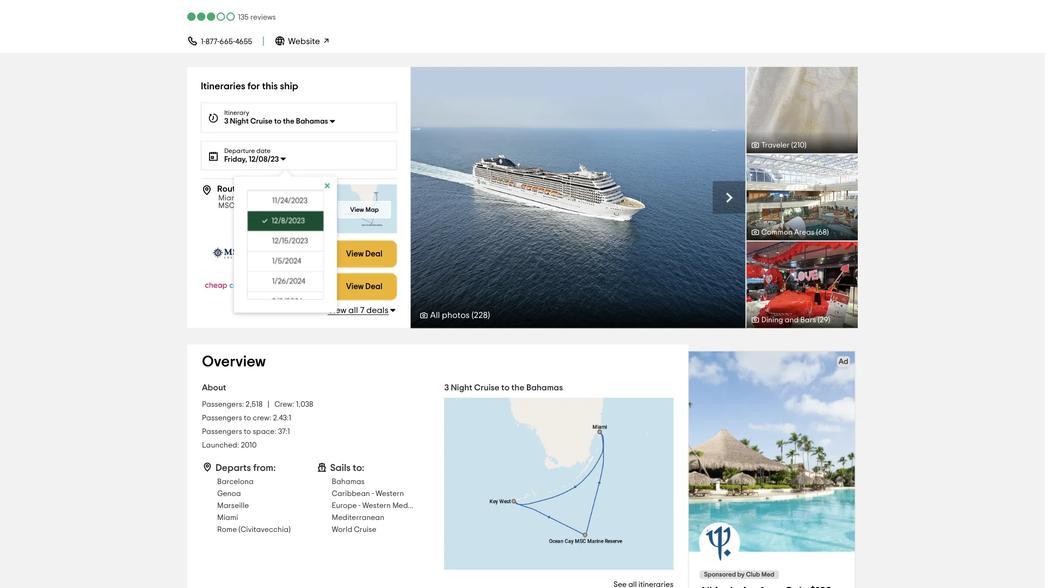 Task type: locate. For each thing, give the bounding box(es) containing it.
full view
[[565, 192, 605, 203]]

miami inside "route miami, key west, ocean cay msc marine reserve, miami"
[[294, 202, 315, 209]]

1 horizontal spatial -
[[372, 490, 374, 497]]

1 vertical spatial 3
[[444, 383, 449, 392]]

areas
[[794, 228, 815, 236]]

1 vertical spatial :1
[[286, 428, 290, 436]]

12/08/23
[[249, 155, 279, 163]]

view deal
[[346, 250, 383, 258], [346, 283, 383, 291]]

ship
[[280, 81, 298, 91]]

miami up 12/8/2023
[[294, 202, 315, 209]]

miami,
[[218, 194, 241, 202]]

deal
[[366, 250, 383, 258], [366, 283, 383, 291]]

) right areas
[[827, 228, 829, 236]]

0 horizontal spatial the
[[283, 117, 294, 125]]

( right photos
[[472, 311, 474, 319]]

0 horizontal spatial -
[[359, 502, 361, 509]]

2 vertical spatial cruise
[[354, 526, 377, 533]]

all photos ( 228 )
[[430, 311, 490, 319]]

ocean
[[277, 194, 301, 202]]

0 vertical spatial cruise
[[250, 117, 273, 125]]

cruise
[[250, 117, 273, 125], [474, 383, 500, 392], [354, 526, 377, 533]]

1 vertical spatial deal
[[366, 283, 383, 291]]

bahamas inside sails to: bahamas caribbean - western europe - western mediterranean mediterranean world cruise
[[332, 478, 365, 485]]

1 vertical spatial mediterranean
[[332, 514, 384, 521]]

0 horizontal spatial night
[[230, 117, 249, 125]]

this
[[262, 81, 278, 91]]

2 passengers from the top
[[202, 428, 242, 436]]

marine
[[236, 202, 261, 209]]

view up all
[[346, 283, 364, 291]]

pp inside the $169 $109 pp
[[316, 250, 326, 258]]

3 of 5 bubbles image
[[187, 11, 236, 21]]

the
[[283, 117, 294, 125], [512, 383, 525, 392]]

228
[[474, 311, 488, 319]]

:1 down 2.43
[[286, 428, 290, 436]]

website
[[288, 37, 322, 45]]

reviews
[[250, 13, 276, 21]]

bahamas
[[296, 117, 328, 125], [526, 383, 563, 392], [332, 478, 365, 485]]

1,038
[[296, 401, 313, 408]]

bars
[[801, 316, 816, 324]]

1 vertical spatial western
[[362, 502, 391, 509]]

1 passengers from the top
[[202, 414, 242, 422]]

0 vertical spatial 3 night cruise to the bahamas
[[224, 117, 328, 125]]

itineraries for this ship
[[201, 81, 298, 91]]

$169
[[313, 243, 326, 249]]

- down caribbean
[[359, 502, 361, 509]]

0 horizontal spatial 3
[[224, 117, 228, 125]]

1 horizontal spatial 3 night cruise to the bahamas
[[444, 383, 563, 392]]

0 vertical spatial miami
[[294, 202, 315, 209]]

4655
[[235, 38, 252, 45]]

traveler
[[762, 141, 790, 149]]

1 vertical spatial night
[[451, 383, 472, 392]]

friday,
[[224, 155, 247, 163]]

world
[[332, 526, 352, 533]]

(
[[791, 141, 793, 149], [816, 228, 818, 236], [472, 311, 474, 319], [818, 316, 820, 324]]

12/15/2023
[[272, 237, 308, 245]]

cay
[[303, 194, 317, 202]]

miami inside the departs from: barcelona genoa marseille miami rome (civitavecchia)
[[217, 514, 238, 521]]

passengers to space: 37 :1
[[202, 428, 290, 436]]

0 horizontal spatial miami
[[217, 514, 238, 521]]

0 horizontal spatial mediterranean
[[332, 514, 384, 521]]

passengers:
[[202, 401, 244, 408]]

:1
[[287, 414, 291, 422], [286, 428, 290, 436]]

view right the $169 $109 pp
[[346, 250, 364, 258]]

pp down $169 on the left of the page
[[316, 250, 326, 258]]

about
[[202, 383, 226, 392]]

1 horizontal spatial mediterranean
[[392, 502, 445, 509]]

2,518
[[246, 401, 263, 408]]

3
[[224, 117, 228, 125], [444, 383, 449, 392]]

1 pp from the top
[[316, 250, 326, 258]]

miami up rome
[[217, 514, 238, 521]]

2 horizontal spatial bahamas
[[526, 383, 563, 392]]

deal up deals
[[366, 283, 383, 291]]

0 vertical spatial passengers
[[202, 414, 242, 422]]

view deal down view map on the top left of page
[[346, 250, 383, 258]]

passengers
[[202, 414, 242, 422], [202, 428, 242, 436]]

1 horizontal spatial bahamas
[[332, 478, 365, 485]]

2 view deal from the top
[[346, 283, 383, 291]]

1 vertical spatial view deal
[[346, 283, 383, 291]]

view
[[350, 206, 364, 213], [346, 250, 364, 258], [346, 283, 364, 291], [328, 306, 347, 315]]

1 horizontal spatial 3
[[444, 383, 449, 392]]

mediterranean
[[392, 502, 445, 509], [332, 514, 384, 521]]

0 vertical spatial view deal
[[346, 250, 383, 258]]

$339 pp
[[294, 283, 326, 293]]

1 view deal from the top
[[346, 250, 383, 258]]

0 horizontal spatial bahamas
[[296, 117, 328, 125]]

1 vertical spatial bahamas
[[526, 383, 563, 392]]

$109
[[294, 248, 315, 258]]

0 vertical spatial :1
[[287, 414, 291, 422]]

and
[[785, 316, 799, 324]]

deals
[[366, 306, 389, 315]]

2 deal from the top
[[366, 283, 383, 291]]

pp inside $339 pp
[[316, 285, 326, 292]]

) right traveler
[[805, 141, 807, 149]]

3 night cruise to the bahamas
[[224, 117, 328, 125], [444, 383, 563, 392]]

(civitavecchia)
[[239, 526, 291, 533]]

the map for this itinerary is not available at this time. image
[[444, 398, 674, 570]]

passengers down passengers: at the bottom left of the page
[[202, 414, 242, 422]]

2 pp from the top
[[316, 285, 326, 292]]

1 deal from the top
[[366, 250, 383, 258]]

key
[[243, 194, 255, 202]]

western right caribbean
[[376, 490, 404, 497]]

0 vertical spatial mediterranean
[[392, 502, 445, 509]]

deal down map
[[366, 250, 383, 258]]

|
[[268, 401, 269, 408]]

1 horizontal spatial the
[[512, 383, 525, 392]]

1 vertical spatial miami
[[217, 514, 238, 521]]

1 horizontal spatial miami
[[294, 202, 315, 209]]

view all 7 deals
[[328, 306, 389, 315]]

2 vertical spatial bahamas
[[332, 478, 365, 485]]

crew:
[[275, 401, 294, 408]]

western down caribbean
[[362, 502, 391, 509]]

common areas ( 68 )
[[762, 228, 829, 236]]

for
[[248, 81, 260, 91]]

1 vertical spatial 3 night cruise to the bahamas
[[444, 383, 563, 392]]

passengers for passengers to space:
[[202, 428, 242, 436]]

11/24/2023
[[272, 197, 308, 204]]

0 vertical spatial night
[[230, 117, 249, 125]]

) right photos
[[488, 311, 490, 319]]

reserve,
[[263, 202, 292, 209]]

overview
[[202, 354, 266, 370]]

to
[[274, 117, 281, 125], [501, 383, 510, 392], [244, 414, 251, 422], [244, 428, 251, 436]]

877-
[[206, 38, 220, 45]]

launched:
[[202, 442, 239, 449]]

1 vertical spatial pp
[[316, 285, 326, 292]]

sails to: bahamas caribbean - western europe - western mediterranean mediterranean world cruise
[[330, 463, 445, 533]]

:1 down crew:
[[287, 414, 291, 422]]

0 vertical spatial deal
[[366, 250, 383, 258]]

view deal up 7
[[346, 283, 383, 291]]

view
[[584, 192, 605, 203]]

1 vertical spatial passengers
[[202, 428, 242, 436]]

0 vertical spatial pp
[[316, 250, 326, 258]]

- right caribbean
[[372, 490, 374, 497]]

passengers up launched:
[[202, 428, 242, 436]]

itineraries
[[201, 81, 245, 91]]

pp
[[316, 250, 326, 258], [316, 285, 326, 292]]

western
[[376, 490, 404, 497], [362, 502, 391, 509]]

) right bars
[[828, 316, 830, 324]]

pp right $339
[[316, 285, 326, 292]]

2 horizontal spatial cruise
[[474, 383, 500, 392]]

route
[[217, 184, 240, 193]]

29
[[820, 316, 828, 324]]

0 vertical spatial 3
[[224, 117, 228, 125]]

1 vertical spatial the
[[512, 383, 525, 392]]

1 horizontal spatial cruise
[[354, 526, 377, 533]]

miami
[[294, 202, 315, 209], [217, 514, 238, 521]]



Task type: describe. For each thing, give the bounding box(es) containing it.
1-877-665-4655
[[201, 38, 252, 45]]

1 vertical spatial cruise
[[474, 383, 500, 392]]

dining and bars ( 29 )
[[762, 316, 830, 324]]

0 horizontal spatial cruise
[[250, 117, 273, 125]]

departs from: barcelona genoa marseille miami rome (civitavecchia)
[[216, 463, 291, 533]]

view deal for $109
[[346, 250, 383, 258]]

all
[[349, 306, 358, 315]]

view map
[[350, 206, 379, 213]]

full
[[565, 192, 581, 203]]

( right traveler
[[791, 141, 793, 149]]

view left all
[[328, 306, 347, 315]]

launched: 2010
[[202, 442, 257, 449]]

135
[[238, 13, 249, 21]]

genoa
[[217, 490, 241, 497]]

sails
[[330, 463, 351, 473]]

space:
[[253, 428, 277, 436]]

passengers for passengers to crew:
[[202, 414, 242, 422]]

0 vertical spatial the
[[283, 117, 294, 125]]

68
[[818, 228, 827, 236]]

210
[[793, 141, 805, 149]]

12/8/2023
[[271, 217, 305, 225]]

all
[[430, 311, 440, 319]]

marseille
[[217, 502, 249, 509]]

map
[[366, 206, 379, 213]]

1 vertical spatial -
[[359, 502, 361, 509]]

deal for pp
[[366, 283, 383, 291]]

departure
[[224, 148, 255, 154]]

:1 for passengers to crew: 2.43 :1
[[287, 414, 291, 422]]

west,
[[257, 194, 276, 202]]

1-877-665-4655 link
[[187, 35, 252, 46]]

departs
[[216, 463, 251, 473]]

1 horizontal spatial night
[[451, 383, 472, 392]]

passengers to crew: 2.43 :1
[[202, 414, 291, 422]]

passengers: 2,518 | crew: 1,038
[[202, 401, 313, 408]]

traveler ( 210 )
[[762, 141, 807, 149]]

advertisement region
[[688, 351, 855, 588]]

135 reviews
[[238, 13, 276, 21]]

( right bars
[[818, 316, 820, 324]]

( right areas
[[816, 228, 818, 236]]

2/2/2024
[[272, 298, 302, 305]]

dining
[[762, 316, 783, 324]]

0 vertical spatial bahamas
[[296, 117, 328, 125]]

common
[[762, 228, 793, 236]]

europe
[[332, 502, 357, 509]]

2010
[[241, 442, 257, 449]]

departure date friday, 12/08/23
[[224, 148, 279, 163]]

route miami, key west, ocean cay msc marine reserve, miami
[[217, 184, 317, 209]]

itinerary
[[224, 110, 249, 116]]

37
[[278, 428, 286, 436]]

barcelona
[[217, 478, 254, 485]]

$169 $109 pp
[[294, 243, 326, 258]]

2.43
[[273, 414, 287, 422]]

to:
[[353, 463, 364, 473]]

photos
[[442, 311, 470, 319]]

7
[[360, 306, 365, 315]]

cruise inside sails to: bahamas caribbean - western europe - western mediterranean mediterranean world cruise
[[354, 526, 377, 533]]

msc
[[218, 202, 235, 209]]

date
[[256, 148, 271, 154]]

1/26/2024
[[272, 277, 305, 285]]

view left map
[[350, 206, 364, 213]]

1-
[[201, 38, 206, 45]]

crew:
[[253, 414, 271, 422]]

$339
[[294, 283, 315, 293]]

1/5/2024
[[272, 257, 301, 265]]

rome
[[217, 526, 237, 533]]

view deal for pp
[[346, 283, 383, 291]]

caribbean
[[332, 490, 370, 497]]

0 vertical spatial -
[[372, 490, 374, 497]]

0 vertical spatial western
[[376, 490, 404, 497]]

665-
[[220, 38, 235, 45]]

0 horizontal spatial 3 night cruise to the bahamas
[[224, 117, 328, 125]]

deal for $109
[[366, 250, 383, 258]]

:1 for passengers to space: 37 :1
[[286, 428, 290, 436]]

from:
[[253, 463, 276, 473]]



Task type: vqa. For each thing, say whether or not it's contained in the screenshot.
PASSENGERS TO SPACE: 37 :1
yes



